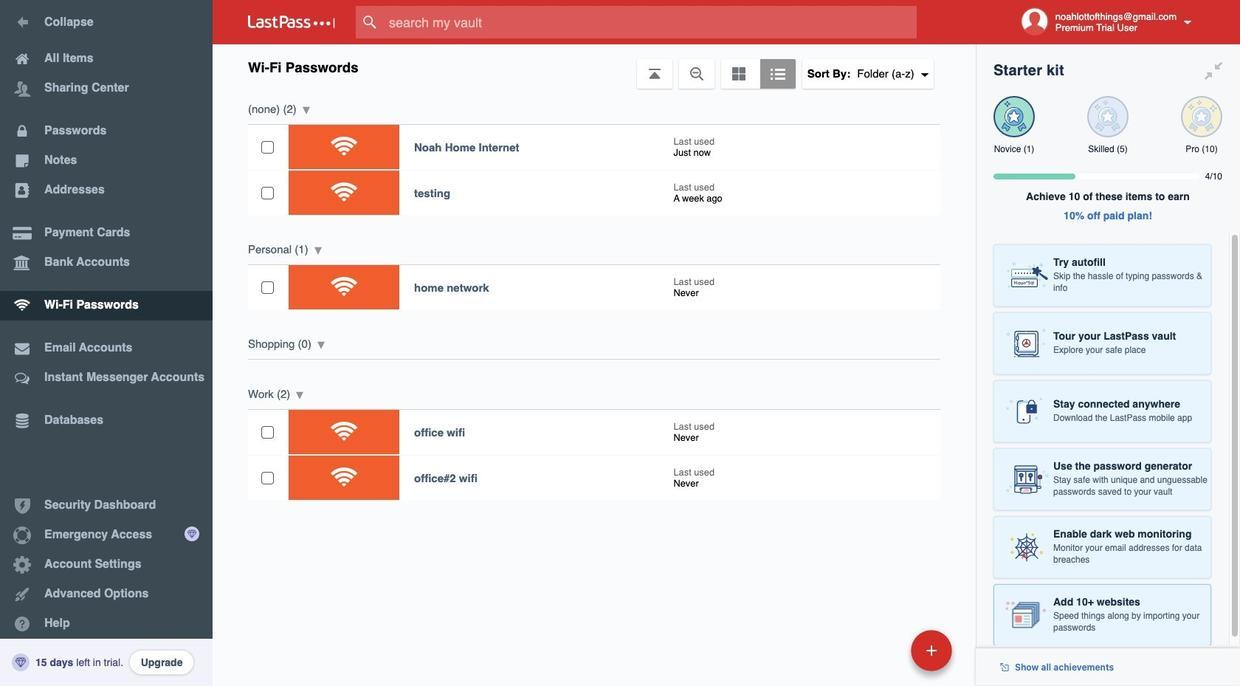 Task type: locate. For each thing, give the bounding box(es) containing it.
main navigation navigation
[[0, 0, 213, 686]]

new item element
[[810, 629, 958, 671]]

lastpass image
[[248, 16, 335, 29]]

Search search field
[[356, 6, 946, 38]]



Task type: describe. For each thing, give the bounding box(es) containing it.
new item navigation
[[810, 625, 961, 686]]

vault options navigation
[[213, 44, 976, 89]]

search my vault text field
[[356, 6, 946, 38]]



Task type: vqa. For each thing, say whether or not it's contained in the screenshot.
alert
no



